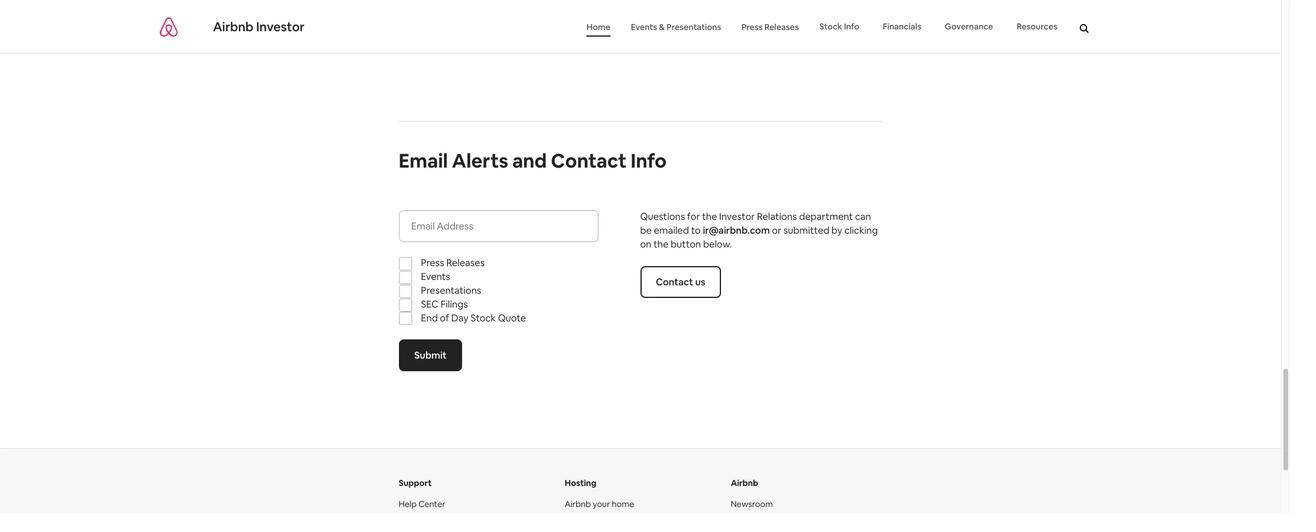 Task type: locate. For each thing, give the bounding box(es) containing it.
1 horizontal spatial investor
[[720, 211, 755, 223]]

alerts
[[452, 149, 509, 173]]

the inside or submitted by clicking on the button below.
[[654, 238, 669, 251]]

click to open search image
[[1080, 24, 1090, 34]]

0 horizontal spatial airbnb
[[213, 19, 254, 35]]

and
[[513, 149, 547, 173]]

0 vertical spatial presentations
[[667, 22, 722, 33]]

help center
[[399, 499, 446, 510]]

menu
[[577, 16, 1071, 38]]

press releases link
[[742, 18, 799, 37]]

1 vertical spatial events
[[421, 271, 451, 283]]

contact us
[[656, 276, 706, 288]]

0 horizontal spatial contact
[[551, 149, 627, 173]]

press releases events presentations sec filings end of day stock quote
[[421, 257, 526, 324]]

airbnb for airbnb
[[731, 478, 759, 489]]

press for press releases events presentations sec filings end of day stock quote
[[421, 257, 445, 269]]

presentations
[[667, 22, 722, 33], [421, 284, 482, 297]]

&
[[659, 22, 665, 33]]

info
[[845, 21, 860, 32], [631, 149, 667, 173]]

1 horizontal spatial info
[[845, 21, 860, 32]]

0 vertical spatial events
[[631, 22, 658, 33]]

questions for the investor relations department can be emailed to
[[641, 211, 872, 237]]

airbnb investor
[[213, 19, 305, 35]]

1 vertical spatial investor
[[720, 211, 755, 223]]

ir@airbnb.com link
[[703, 224, 770, 237]]

1 vertical spatial airbnb
[[731, 478, 759, 489]]

1 vertical spatial info
[[631, 149, 667, 173]]

0 horizontal spatial stock
[[471, 312, 496, 324]]

contact left us
[[656, 276, 694, 288]]

the
[[703, 211, 718, 223], [654, 238, 669, 251]]

contact right and
[[551, 149, 627, 173]]

releases left the stock info
[[765, 22, 799, 33]]

airbnb inside "link"
[[213, 19, 254, 35]]

events up sec
[[421, 271, 451, 283]]

releases up filings
[[447, 257, 485, 269]]

info left financials
[[845, 21, 860, 32]]

us
[[696, 276, 706, 288]]

1 vertical spatial presentations
[[421, 284, 482, 297]]

home
[[587, 22, 611, 33]]

press for press releases
[[742, 22, 763, 33]]

events inside the press releases events presentations sec filings end of day stock quote
[[421, 271, 451, 283]]

0 vertical spatial releases
[[765, 22, 799, 33]]

0 vertical spatial press
[[742, 22, 763, 33]]

relations
[[757, 211, 798, 223]]

center
[[419, 499, 446, 510]]

submitted
[[784, 224, 830, 237]]

financials button
[[883, 16, 925, 38]]

presentations right &
[[667, 22, 722, 33]]

airbnb for airbnb your home
[[565, 499, 591, 510]]

0 vertical spatial the
[[703, 211, 718, 223]]

events
[[631, 22, 658, 33], [421, 271, 451, 283]]

0 horizontal spatial releases
[[447, 257, 485, 269]]

1 vertical spatial press
[[421, 257, 445, 269]]

press releases
[[742, 22, 799, 33]]

1 horizontal spatial press
[[742, 22, 763, 33]]

events & presentations link
[[631, 18, 722, 37]]

0 vertical spatial info
[[845, 21, 860, 32]]

quote
[[498, 312, 526, 324]]

1 horizontal spatial the
[[703, 211, 718, 223]]

can
[[856, 211, 872, 223]]

questions
[[641, 211, 685, 223]]

presentations inside the press releases events presentations sec filings end of day stock quote
[[421, 284, 482, 297]]

events left &
[[631, 22, 658, 33]]

for
[[688, 211, 700, 223]]

airbnb
[[213, 19, 254, 35], [731, 478, 759, 489], [565, 499, 591, 510]]

0 horizontal spatial investor
[[256, 19, 305, 35]]

press
[[742, 22, 763, 33], [421, 257, 445, 269]]

2 vertical spatial airbnb
[[565, 499, 591, 510]]

releases inside the press releases events presentations sec filings end of day stock quote
[[447, 257, 485, 269]]

0 vertical spatial stock
[[820, 21, 843, 32]]

clicking
[[845, 224, 878, 237]]

1 horizontal spatial presentations
[[667, 22, 722, 33]]

on
[[641, 238, 652, 251]]

support
[[399, 478, 432, 489]]

the right on
[[654, 238, 669, 251]]

presentations up filings
[[421, 284, 482, 297]]

None submit
[[399, 340, 463, 372]]

1 horizontal spatial releases
[[765, 22, 799, 33]]

airbnb for airbnb investor
[[213, 19, 254, 35]]

0 horizontal spatial the
[[654, 238, 669, 251]]

stock
[[820, 21, 843, 32], [471, 312, 496, 324]]

emailed
[[654, 224, 689, 237]]

email
[[399, 149, 448, 173]]

info up questions
[[631, 149, 667, 173]]

0 horizontal spatial press
[[421, 257, 445, 269]]

0 horizontal spatial presentations
[[421, 284, 482, 297]]

to
[[692, 224, 701, 237]]

contact
[[551, 149, 627, 173], [656, 276, 694, 288]]

info inside popup button
[[845, 21, 860, 32]]

releases for press releases
[[765, 22, 799, 33]]

releases inside press releases link
[[765, 22, 799, 33]]

email alerts and contact info
[[399, 149, 667, 173]]

1 horizontal spatial contact
[[656, 276, 694, 288]]

1 vertical spatial stock
[[471, 312, 496, 324]]

0 vertical spatial airbnb
[[213, 19, 254, 35]]

1 vertical spatial the
[[654, 238, 669, 251]]

press inside the press releases events presentations sec filings end of day stock quote
[[421, 257, 445, 269]]

investor
[[256, 19, 305, 35], [720, 211, 755, 223]]

1 vertical spatial releases
[[447, 257, 485, 269]]

releases for press releases events presentations sec filings end of day stock quote
[[447, 257, 485, 269]]

2 horizontal spatial airbnb
[[731, 478, 759, 489]]

0 horizontal spatial events
[[421, 271, 451, 283]]

the right for
[[703, 211, 718, 223]]

releases
[[765, 22, 799, 33], [447, 257, 485, 269]]

1 horizontal spatial airbnb
[[565, 499, 591, 510]]

0 vertical spatial investor
[[256, 19, 305, 35]]

filings
[[441, 298, 468, 311]]

sec
[[421, 298, 439, 311]]

1 horizontal spatial stock
[[820, 21, 843, 32]]



Task type: vqa. For each thing, say whether or not it's contained in the screenshot.
left Presentations
yes



Task type: describe. For each thing, give the bounding box(es) containing it.
newsroom link
[[731, 499, 773, 510]]

1 horizontal spatial events
[[631, 22, 658, 33]]

home link
[[587, 18, 611, 37]]

or submitted by clicking on the button below.
[[641, 224, 878, 251]]

0 horizontal spatial info
[[631, 149, 667, 173]]

end
[[421, 312, 438, 324]]

governance
[[945, 21, 994, 32]]

0 vertical spatial contact
[[551, 149, 627, 173]]

below.
[[704, 238, 732, 251]]

your
[[593, 499, 610, 510]]

be
[[641, 224, 652, 237]]

or
[[773, 224, 782, 237]]

stock inside the press releases events presentations sec filings end of day stock quote
[[471, 312, 496, 324]]

stock info
[[820, 21, 860, 32]]

investor inside questions for the investor relations department can be emailed to
[[720, 211, 755, 223]]

help
[[399, 499, 417, 510]]

of
[[440, 312, 449, 324]]

help center link
[[399, 499, 446, 510]]

department
[[800, 211, 854, 223]]

stock info button
[[820, 16, 863, 38]]

day
[[452, 312, 469, 324]]

contact us link
[[641, 266, 722, 298]]

newsroom
[[731, 499, 773, 510]]

investor inside "link"
[[256, 19, 305, 35]]

resources
[[1017, 21, 1058, 32]]

airbnb your home
[[565, 499, 635, 510]]

airbnb investor link
[[160, 16, 305, 38]]

Email Address email field
[[399, 211, 599, 242]]

menu containing stock info
[[577, 16, 1071, 38]]

button
[[671, 238, 702, 251]]

governance button
[[945, 16, 997, 38]]

the inside questions for the investor relations department can be emailed to
[[703, 211, 718, 223]]

airbnb your home link
[[565, 499, 635, 510]]

by
[[832, 224, 843, 237]]

resources button
[[1017, 16, 1061, 38]]

1 vertical spatial contact
[[656, 276, 694, 288]]

hosting
[[565, 478, 597, 489]]

ir@airbnb.com
[[703, 224, 770, 237]]

stock inside popup button
[[820, 21, 843, 32]]

financials
[[883, 21, 922, 32]]

home
[[612, 499, 635, 510]]

events & presentations
[[631, 22, 722, 33]]



